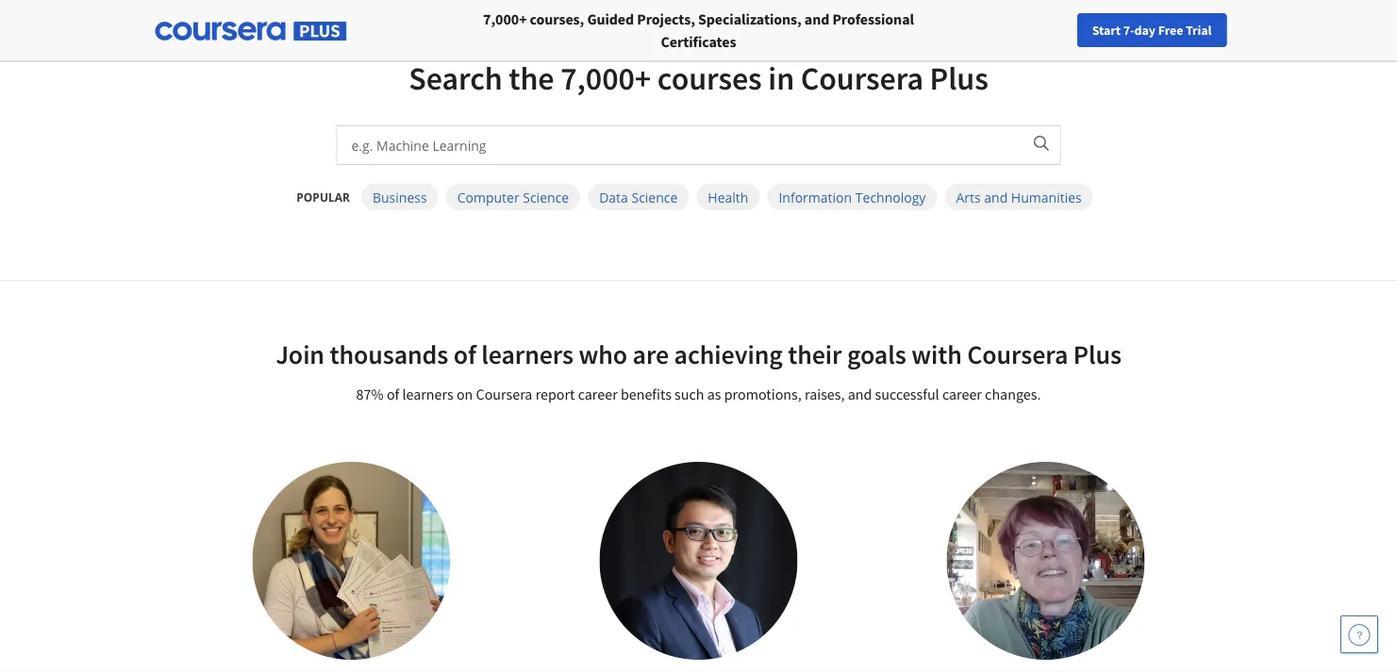 Task type: locate. For each thing, give the bounding box(es) containing it.
information technology
[[779, 188, 926, 206]]

benefits
[[621, 385, 672, 404]]

learner image shi jie f. image
[[600, 462, 798, 661]]

1 horizontal spatial coursera
[[801, 58, 924, 99]]

of right "87%" at the bottom of page
[[387, 385, 399, 404]]

data science
[[599, 188, 678, 206]]

0 vertical spatial 7,000+
[[483, 9, 527, 28]]

1 horizontal spatial and
[[848, 385, 872, 404]]

information technology button
[[768, 184, 938, 210]]

computer
[[457, 188, 520, 206]]

1 horizontal spatial 7,000+
[[561, 58, 651, 99]]

show notifications image
[[1143, 24, 1166, 46]]

and left professional
[[805, 9, 830, 28]]

7,000+
[[483, 9, 527, 28], [561, 58, 651, 99]]

1 science from the left
[[523, 188, 569, 206]]

and
[[805, 9, 830, 28], [985, 188, 1008, 206], [848, 385, 872, 404]]

None search field
[[260, 12, 609, 50]]

career
[[578, 385, 618, 404], [943, 385, 982, 404]]

new
[[1050, 22, 1075, 39]]

changes.
[[985, 385, 1041, 404]]

join
[[276, 338, 325, 371]]

0 horizontal spatial plus
[[930, 58, 989, 99]]

0 horizontal spatial career
[[578, 385, 618, 404]]

2 science from the left
[[632, 188, 678, 206]]

1 vertical spatial and
[[985, 188, 1008, 206]]

coursera up the changes.
[[968, 338, 1069, 371]]

7,000+ inside 7,000+ courses, guided projects, specializations, and professional certificates
[[483, 9, 527, 28]]

0 vertical spatial and
[[805, 9, 830, 28]]

2 horizontal spatial and
[[985, 188, 1008, 206]]

and right arts
[[985, 188, 1008, 206]]

who
[[579, 338, 628, 371]]

coursera down professional
[[801, 58, 924, 99]]

1 horizontal spatial plus
[[1074, 338, 1122, 371]]

science inside computer science button
[[523, 188, 569, 206]]

professional
[[833, 9, 915, 28]]

0 horizontal spatial science
[[523, 188, 569, 206]]

certificates
[[661, 32, 737, 51]]

courses,
[[530, 9, 585, 28]]

plus
[[930, 58, 989, 99], [1074, 338, 1122, 371]]

and right raises,
[[848, 385, 872, 404]]

2 vertical spatial coursera
[[476, 385, 533, 404]]

in
[[769, 58, 795, 99]]

coursera right the on
[[476, 385, 533, 404]]

0 vertical spatial learners
[[482, 338, 574, 371]]

learner image inés k. image
[[947, 462, 1145, 661]]

0 horizontal spatial learners
[[403, 385, 454, 404]]

learners up report
[[482, 338, 574, 371]]

successful
[[875, 385, 940, 404]]

as
[[708, 385, 722, 404]]

0 horizontal spatial 7,000+
[[483, 9, 527, 28]]

career down "with"
[[943, 385, 982, 404]]

science right computer
[[523, 188, 569, 206]]

1 horizontal spatial science
[[632, 188, 678, 206]]

0 vertical spatial of
[[454, 338, 476, 371]]

0 vertical spatial coursera
[[801, 58, 924, 99]]

promotions,
[[725, 385, 802, 404]]

1 vertical spatial of
[[387, 385, 399, 404]]

1 horizontal spatial career
[[943, 385, 982, 404]]

learners
[[482, 338, 574, 371], [403, 385, 454, 404]]

career down who at the bottom of the page
[[578, 385, 618, 404]]

start 7-day free trial
[[1093, 22, 1212, 39]]

arts and humanities
[[957, 188, 1082, 206]]

specializations,
[[698, 9, 802, 28]]

1 vertical spatial 7,000+
[[561, 58, 651, 99]]

0 horizontal spatial of
[[387, 385, 399, 404]]

0 horizontal spatial and
[[805, 9, 830, 28]]

computer science
[[457, 188, 569, 206]]

1 horizontal spatial learners
[[482, 338, 574, 371]]

goals
[[847, 338, 907, 371]]

business button
[[361, 184, 439, 210]]

your
[[1022, 22, 1047, 39]]

are
[[633, 338, 669, 371]]

science
[[523, 188, 569, 206], [632, 188, 678, 206]]

find your new career
[[995, 22, 1114, 39]]

learner image abigail p. image
[[252, 462, 451, 661]]

technology
[[856, 188, 926, 206]]

business
[[373, 188, 427, 206]]

projects,
[[637, 9, 695, 28]]

health button
[[697, 184, 760, 210]]

with
[[912, 338, 963, 371]]

2 vertical spatial and
[[848, 385, 872, 404]]

1 horizontal spatial of
[[454, 338, 476, 371]]

start
[[1093, 22, 1121, 39]]

7-
[[1124, 22, 1135, 39]]

guided
[[587, 9, 634, 28]]

day
[[1135, 22, 1156, 39]]

7,000+ down the 'guided'
[[561, 58, 651, 99]]

computer science button
[[446, 184, 581, 210]]

thousands
[[330, 338, 449, 371]]

learners left the on
[[403, 385, 454, 404]]

of up the on
[[454, 338, 476, 371]]

Search the 7,000+ courses in Coursera Plus text field
[[337, 126, 1021, 164]]

courses
[[658, 58, 762, 99]]

coursera
[[801, 58, 924, 99], [968, 338, 1069, 371], [476, 385, 533, 404]]

science inside 'data science' button
[[632, 188, 678, 206]]

7,000+ left courses,
[[483, 9, 527, 28]]

1 vertical spatial coursera
[[968, 338, 1069, 371]]

1 vertical spatial learners
[[403, 385, 454, 404]]

0 vertical spatial plus
[[930, 58, 989, 99]]

science right data at the left
[[632, 188, 678, 206]]

of
[[454, 338, 476, 371], [387, 385, 399, 404]]

popular
[[297, 189, 350, 205]]



Task type: describe. For each thing, give the bounding box(es) containing it.
help center image
[[1349, 624, 1371, 647]]

and inside 7,000+ courses, guided projects, specializations, and professional certificates
[[805, 9, 830, 28]]

1 vertical spatial plus
[[1074, 338, 1122, 371]]

report
[[536, 385, 575, 404]]

2 horizontal spatial coursera
[[968, 338, 1069, 371]]

data
[[599, 188, 628, 206]]

data science button
[[588, 184, 689, 210]]

their
[[788, 338, 842, 371]]

arts
[[957, 188, 981, 206]]

7,000+ courses, guided projects, specializations, and professional certificates
[[483, 9, 915, 51]]

science for data science
[[632, 188, 678, 206]]

health
[[708, 188, 749, 206]]

2 career from the left
[[943, 385, 982, 404]]

start 7-day free trial button
[[1078, 13, 1227, 47]]

free
[[1159, 22, 1184, 39]]

achieving
[[674, 338, 783, 371]]

on
[[457, 385, 473, 404]]

87% of learners on coursera report career benefits such as promotions, raises, and successful career changes.
[[356, 385, 1041, 404]]

search the 7,000+ courses in coursera plus
[[409, 58, 989, 99]]

join thousands of learners who are achieving their goals with coursera plus
[[276, 338, 1122, 371]]

0 horizontal spatial coursera
[[476, 385, 533, 404]]

the
[[509, 58, 555, 99]]

career
[[1077, 22, 1114, 39]]

raises,
[[805, 385, 845, 404]]

arts and humanities button
[[945, 184, 1094, 210]]

search
[[409, 58, 503, 99]]

such
[[675, 385, 705, 404]]

science for computer science
[[523, 188, 569, 206]]

coursera plus image
[[155, 22, 347, 41]]

87%
[[356, 385, 384, 404]]

find
[[995, 22, 1020, 39]]

humanities
[[1012, 188, 1082, 206]]

trial
[[1186, 22, 1212, 39]]

information
[[779, 188, 852, 206]]

find your new career link
[[986, 19, 1123, 42]]

1 career from the left
[[578, 385, 618, 404]]

and inside button
[[985, 188, 1008, 206]]



Task type: vqa. For each thing, say whether or not it's contained in the screenshot.
the leftmost OF
yes



